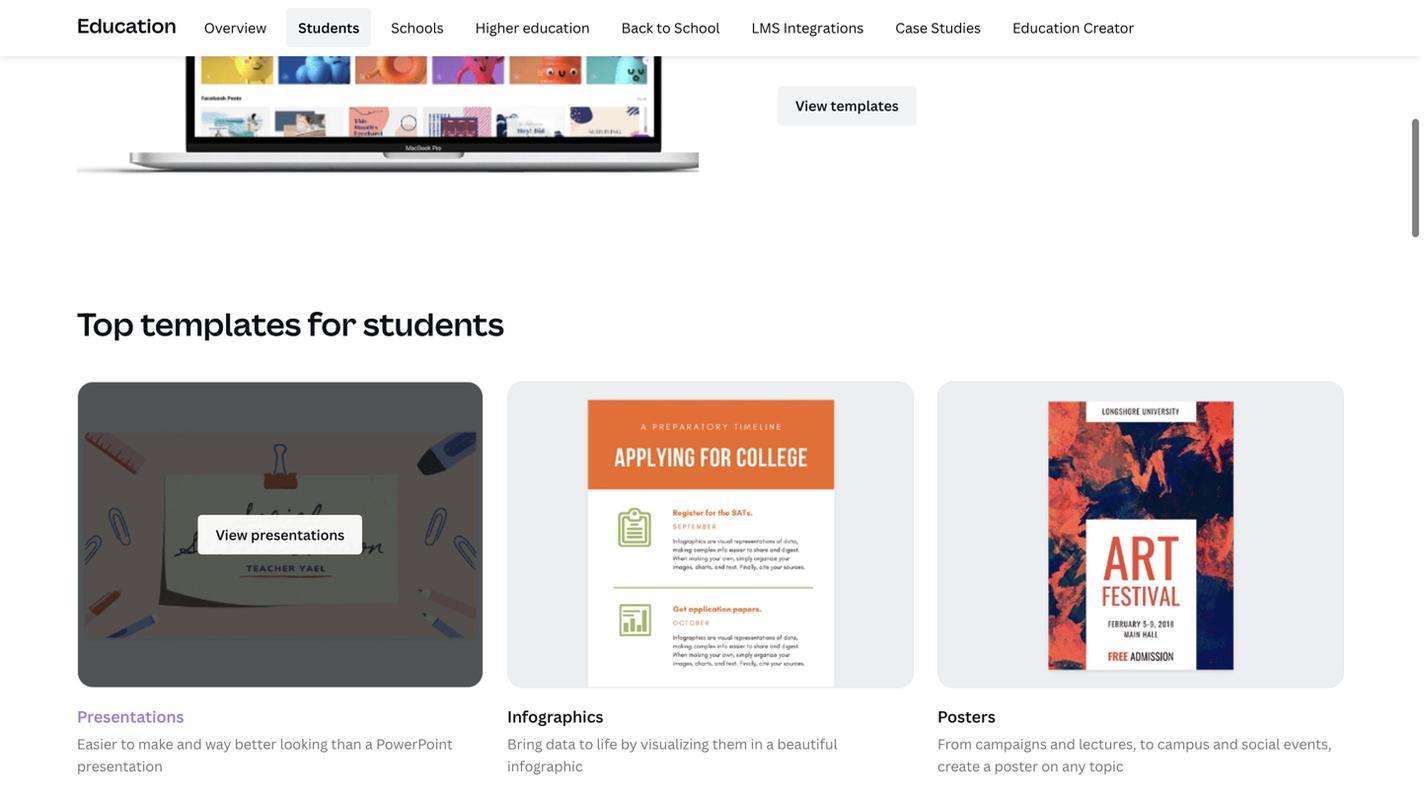 Task type: vqa. For each thing, say whether or not it's contained in the screenshot.
font
no



Task type: describe. For each thing, give the bounding box(es) containing it.
0 vertical spatial templates
[[901, 28, 968, 47]]

from
[[938, 735, 972, 754]]

way
[[205, 735, 231, 754]]

events,
[[1284, 735, 1332, 754]]

integrations
[[784, 18, 864, 37]]

lms
[[752, 18, 780, 37]]

easier to make and way better looking than a powerpoint presentation
[[77, 735, 453, 776]]

powerpoint
[[376, 735, 453, 754]]

create
[[938, 757, 980, 776]]

menu bar containing overview
[[184, 8, 1146, 47]]

education creator link
[[1001, 8, 1146, 47]]

1 vertical spatial templates
[[140, 303, 301, 345]]

school
[[674, 18, 720, 37]]

campaigns
[[976, 735, 1047, 754]]

student presentation image
[[58, 367, 503, 703]]

looking
[[280, 735, 328, 754]]

check out our top templates for students below.
[[778, 28, 1100, 47]]

student poster image
[[939, 382, 1343, 687]]

higher education link
[[464, 8, 602, 47]]

to inside easier to make and way better looking than a powerpoint presentation
[[121, 735, 135, 754]]

easier
[[77, 735, 117, 754]]

a for presentations
[[365, 735, 373, 754]]

beautiful
[[777, 735, 838, 754]]

creator
[[1084, 18, 1134, 37]]

make
[[138, 735, 173, 754]]

and inside easier to make and way better looking than a powerpoint presentation
[[177, 735, 202, 754]]

top
[[77, 303, 134, 345]]

student templates homepage image
[[77, 0, 699, 254]]

social
[[1242, 735, 1280, 754]]

to inside bring data to life by visualizing them in a beautiful infographic
[[579, 735, 593, 754]]

from campaigns and lectures, to campus and social events, create a poster on any topic
[[938, 735, 1332, 776]]

a inside from campaigns and lectures, to campus and social events, create a poster on any topic
[[983, 757, 991, 776]]

life
[[597, 735, 617, 754]]

back
[[621, 18, 653, 37]]

presentations
[[77, 706, 184, 727]]

than
[[331, 735, 362, 754]]

on
[[1042, 757, 1059, 776]]

top
[[874, 28, 897, 47]]

bring
[[507, 735, 542, 754]]

topic
[[1089, 757, 1124, 776]]

top templates for students
[[77, 303, 504, 345]]



Task type: locate. For each thing, give the bounding box(es) containing it.
students link
[[286, 8, 371, 47]]

1 and from the left
[[177, 735, 202, 754]]

case
[[895, 18, 928, 37]]

posters
[[938, 706, 996, 727]]

education inside menu bar
[[1013, 18, 1080, 37]]

student infographic image
[[508, 382, 913, 687]]

below.
[[1057, 28, 1100, 47]]

them
[[713, 735, 747, 754]]

to
[[657, 18, 671, 37], [121, 735, 135, 754], [579, 735, 593, 754], [1140, 735, 1154, 754]]

a inside easier to make and way better looking than a powerpoint presentation
[[365, 735, 373, 754]]

0 vertical spatial students
[[994, 28, 1053, 47]]

and left social at the bottom right of the page
[[1213, 735, 1238, 754]]

to inside from campaigns and lectures, to campus and social events, create a poster on any topic
[[1140, 735, 1154, 754]]

2 horizontal spatial a
[[983, 757, 991, 776]]

higher education
[[475, 18, 590, 37]]

lectures,
[[1079, 735, 1137, 754]]

case studies
[[895, 18, 981, 37]]

a right 'create'
[[983, 757, 991, 776]]

a
[[365, 735, 373, 754], [766, 735, 774, 754], [983, 757, 991, 776]]

education creator
[[1013, 18, 1134, 37]]

0 horizontal spatial for
[[308, 303, 357, 345]]

templates
[[901, 28, 968, 47], [140, 303, 301, 345]]

0 vertical spatial for
[[971, 28, 991, 47]]

students
[[994, 28, 1053, 47], [363, 303, 504, 345]]

menu bar
[[184, 8, 1146, 47]]

0 horizontal spatial a
[[365, 735, 373, 754]]

any
[[1062, 757, 1086, 776]]

3 and from the left
[[1213, 735, 1238, 754]]

education for education creator
[[1013, 18, 1080, 37]]

a right in
[[766, 735, 774, 754]]

visualizing
[[641, 735, 709, 754]]

our
[[848, 28, 871, 47]]

poster
[[995, 757, 1038, 776]]

lms integrations
[[752, 18, 864, 37]]

to left the life
[[579, 735, 593, 754]]

1 horizontal spatial students
[[994, 28, 1053, 47]]

better
[[235, 735, 277, 754]]

1 horizontal spatial templates
[[901, 28, 968, 47]]

to right back
[[657, 18, 671, 37]]

education for education
[[77, 12, 176, 39]]

education
[[523, 18, 590, 37]]

check
[[778, 28, 819, 47]]

1 vertical spatial students
[[363, 303, 504, 345]]

lms integrations link
[[740, 8, 876, 47]]

2 and from the left
[[1050, 735, 1076, 754]]

higher
[[475, 18, 519, 37]]

1 horizontal spatial and
[[1050, 735, 1076, 754]]

to inside back to school link
[[657, 18, 671, 37]]

1 vertical spatial for
[[308, 303, 357, 345]]

overview link
[[192, 8, 279, 47]]

out
[[822, 28, 845, 47]]

for
[[971, 28, 991, 47], [308, 303, 357, 345]]

studies
[[931, 18, 981, 37]]

students
[[298, 18, 359, 37]]

education
[[77, 12, 176, 39], [1013, 18, 1080, 37]]

a right than
[[365, 735, 373, 754]]

1 horizontal spatial for
[[971, 28, 991, 47]]

0 horizontal spatial education
[[77, 12, 176, 39]]

a for infographics
[[766, 735, 774, 754]]

overview
[[204, 18, 267, 37]]

and up any
[[1050, 735, 1076, 754]]

case studies link
[[884, 8, 993, 47]]

0 horizontal spatial students
[[363, 303, 504, 345]]

back to school
[[621, 18, 720, 37]]

1 horizontal spatial a
[[766, 735, 774, 754]]

back to school link
[[610, 8, 732, 47]]

0 horizontal spatial templates
[[140, 303, 301, 345]]

campus
[[1158, 735, 1210, 754]]

by
[[621, 735, 637, 754]]

and left the way on the left
[[177, 735, 202, 754]]

presentation
[[77, 757, 163, 776]]

data
[[546, 735, 576, 754]]

1 horizontal spatial education
[[1013, 18, 1080, 37]]

in
[[751, 735, 763, 754]]

infographics
[[507, 706, 604, 727]]

a inside bring data to life by visualizing them in a beautiful infographic
[[766, 735, 774, 754]]

2 horizontal spatial and
[[1213, 735, 1238, 754]]

bring data to life by visualizing them in a beautiful infographic
[[507, 735, 838, 776]]

infographic
[[507, 757, 583, 776]]

and
[[177, 735, 202, 754], [1050, 735, 1076, 754], [1213, 735, 1238, 754]]

to left campus
[[1140, 735, 1154, 754]]

to up presentation
[[121, 735, 135, 754]]

0 horizontal spatial and
[[177, 735, 202, 754]]

schools link
[[379, 8, 456, 47]]

schools
[[391, 18, 444, 37]]



